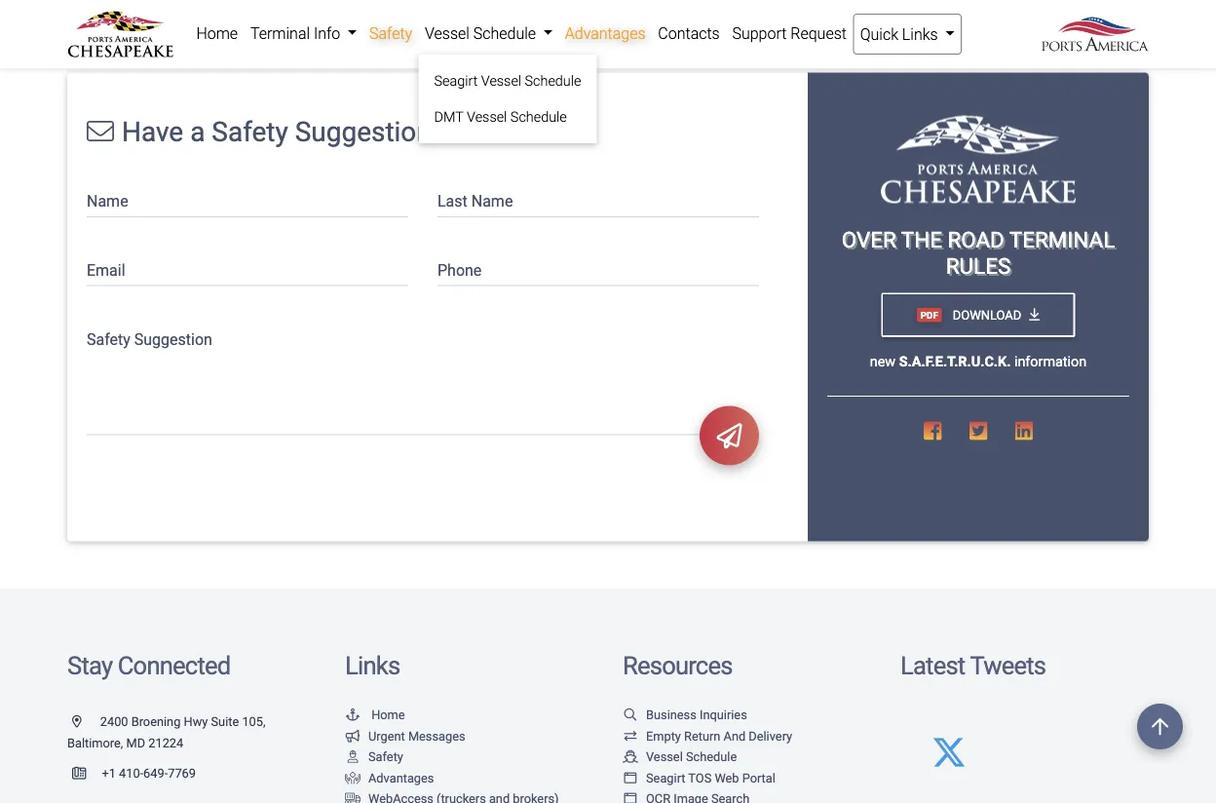 Task type: locate. For each thing, give the bounding box(es) containing it.
home up urgent
[[372, 708, 405, 723]]

safety link down urgent
[[345, 750, 403, 765]]

truck container image
[[345, 793, 361, 803]]

1 browser image from the top
[[623, 772, 639, 785]]

0 horizontal spatial vessel schedule link
[[419, 14, 559, 53]]

0 vertical spatial safety link
[[363, 14, 419, 53]]

twitter square image
[[970, 421, 988, 442]]

hand receiving image
[[345, 772, 361, 785]]

email
[[87, 261, 125, 280]]

links up anchor image
[[345, 651, 400, 681]]

facebook square image
[[924, 421, 942, 442]]

download
[[950, 308, 1022, 323]]

advantages link left contacts
[[559, 14, 652, 53]]

phone
[[438, 261, 482, 280]]

web
[[715, 771, 739, 786]]

home link up urgent
[[345, 708, 405, 723]]

seagirt inside seagirt vessel schedule link
[[434, 72, 478, 89]]

1 horizontal spatial links
[[903, 25, 938, 43]]

latest
[[901, 651, 966, 681]]

schedule down seagirt vessel schedule link
[[511, 109, 567, 125]]

advantages link up truck container icon
[[345, 771, 434, 786]]

vessel
[[425, 24, 470, 42], [481, 72, 522, 89], [467, 109, 507, 125], [646, 750, 683, 765]]

0 horizontal spatial advantages
[[369, 771, 434, 786]]

home link
[[190, 14, 244, 53], [345, 708, 405, 723]]

seagirt
[[434, 72, 478, 89], [646, 771, 686, 786]]

seagirt for seagirt tos web portal
[[646, 771, 686, 786]]

safety left the suggestion
[[87, 330, 130, 349]]

messages
[[408, 729, 466, 744]]

vessel schedule link up the seagirt vessel schedule
[[419, 14, 559, 53]]

advantages left contacts "link"
[[565, 24, 646, 42]]

links
[[903, 25, 938, 43], [345, 651, 400, 681]]

home left terminal
[[196, 24, 238, 42]]

have
[[122, 116, 183, 148]]

0 vertical spatial browser image
[[623, 772, 639, 785]]

vessel down empty
[[646, 750, 683, 765]]

seagirt tos web portal link
[[623, 771, 776, 786]]

stay connected
[[67, 651, 230, 681]]

dmt vessel schedule
[[434, 109, 567, 125]]

0 horizontal spatial links
[[345, 651, 400, 681]]

terminal
[[250, 24, 310, 42]]

suggestion
[[134, 330, 212, 349]]

105,
[[242, 715, 266, 729]]

have a safety suggestion?
[[122, 116, 445, 148]]

0 vertical spatial vessel schedule
[[425, 24, 540, 42]]

vessel schedule up seagirt tos web portal link
[[646, 750, 737, 765]]

dmt vessel schedule link
[[427, 99, 589, 136]]

1 horizontal spatial seagirt
[[646, 771, 686, 786]]

7769
[[168, 767, 196, 781]]

new s.a.f.e.t.r.u.c.k. information
[[870, 354, 1087, 370]]

urgent messages
[[369, 729, 466, 744]]

schedule up "dmt vessel schedule" link
[[525, 72, 581, 89]]

1 horizontal spatial home link
[[345, 708, 405, 723]]

1 horizontal spatial home
[[372, 708, 405, 723]]

name right last
[[472, 193, 513, 211]]

2400
[[100, 715, 128, 729]]

Safety Suggestion text field
[[87, 318, 759, 436]]

1 vertical spatial home link
[[345, 708, 405, 723]]

advantages
[[565, 24, 646, 42], [369, 771, 434, 786]]

1 vertical spatial advantages link
[[345, 771, 434, 786]]

0 horizontal spatial home
[[196, 24, 238, 42]]

1 vertical spatial links
[[345, 651, 400, 681]]

advantages link
[[559, 14, 652, 53], [345, 771, 434, 786]]

0 vertical spatial home
[[196, 24, 238, 42]]

vessel schedule link down empty
[[623, 750, 737, 765]]

Phone text field
[[438, 249, 759, 287]]

home link left terminal
[[190, 14, 244, 53]]

quick
[[861, 25, 899, 43]]

home inside home 'link'
[[196, 24, 238, 42]]

1 vertical spatial vessel schedule link
[[623, 750, 737, 765]]

browser image inside seagirt tos web portal link
[[623, 772, 639, 785]]

schedule up seagirt tos web portal
[[686, 750, 737, 765]]

latest tweets
[[901, 651, 1046, 681]]

vessel schedule link
[[419, 14, 559, 53], [623, 750, 737, 765]]

safety link right info
[[363, 14, 419, 53]]

1 vertical spatial browser image
[[623, 793, 639, 803]]

1 horizontal spatial name
[[472, 193, 513, 211]]

contacts
[[658, 24, 720, 42]]

pdf
[[921, 310, 939, 321]]

1 vertical spatial vessel schedule
[[646, 750, 737, 765]]

safety
[[370, 24, 413, 42], [212, 116, 288, 148], [87, 330, 130, 349], [369, 750, 403, 765]]

Email text field
[[87, 249, 408, 287]]

1 name from the left
[[87, 193, 128, 211]]

schedule
[[474, 24, 536, 42], [525, 72, 581, 89], [511, 109, 567, 125], [686, 750, 737, 765]]

0 horizontal spatial name
[[87, 193, 128, 211]]

1 horizontal spatial advantages link
[[559, 14, 652, 53]]

2400 broening hwy suite 105, baltimore, md 21224 link
[[67, 715, 266, 750]]

urgent messages link
[[345, 729, 466, 744]]

business
[[646, 708, 697, 723]]

1 vertical spatial safety link
[[345, 750, 403, 765]]

browser image
[[623, 772, 639, 785], [623, 793, 639, 803]]

over
[[842, 227, 897, 253]]

vessel schedule up the seagirt vessel schedule
[[425, 24, 540, 42]]

ship image
[[623, 751, 639, 764]]

empty
[[646, 729, 681, 744]]

support request link
[[726, 14, 853, 53]]

vessel up dmt vessel schedule
[[481, 72, 522, 89]]

home
[[196, 24, 238, 42], [372, 708, 405, 723]]

seagirt up dmt in the top of the page
[[434, 72, 478, 89]]

info
[[314, 24, 340, 42]]

seagirt left tos
[[646, 771, 686, 786]]

go to top image
[[1138, 704, 1184, 750]]

tos
[[689, 771, 712, 786]]

schedule up the seagirt vessel schedule
[[474, 24, 536, 42]]

rules
[[946, 253, 1011, 279]]

user hard hat image
[[345, 751, 361, 764]]

2 browser image from the top
[[623, 793, 639, 803]]

safety link
[[363, 14, 419, 53], [345, 750, 403, 765]]

support
[[733, 24, 787, 42]]

links right quick
[[903, 25, 938, 43]]

0 vertical spatial links
[[903, 25, 938, 43]]

seagirt terminal image
[[881, 116, 1076, 204]]

the
[[902, 227, 943, 253]]

+1 410-649-7769
[[102, 767, 196, 781]]

0 horizontal spatial seagirt
[[434, 72, 478, 89]]

0 vertical spatial home link
[[190, 14, 244, 53]]

name
[[87, 193, 128, 211], [472, 193, 513, 211]]

return
[[684, 729, 721, 744]]

resources
[[623, 651, 733, 681]]

1 horizontal spatial advantages
[[565, 24, 646, 42]]

name up email
[[87, 193, 128, 211]]

0 vertical spatial seagirt
[[434, 72, 478, 89]]

advantages down urgent messages link
[[369, 771, 434, 786]]

0 horizontal spatial home link
[[190, 14, 244, 53]]

0 vertical spatial vessel schedule link
[[419, 14, 559, 53]]

Name text field
[[87, 180, 408, 218]]

1 horizontal spatial vessel schedule link
[[623, 750, 737, 765]]

1 vertical spatial seagirt
[[646, 771, 686, 786]]

business inquiries link
[[623, 708, 748, 723]]

vessel schedule
[[425, 24, 540, 42], [646, 750, 737, 765]]



Task type: vqa. For each thing, say whether or not it's contained in the screenshot.
MOL,
no



Task type: describe. For each thing, give the bounding box(es) containing it.
urgent
[[369, 729, 405, 744]]

2400 broening hwy suite 105, baltimore, md 21224
[[67, 715, 266, 750]]

1 vertical spatial home
[[372, 708, 405, 723]]

seagirt for seagirt vessel schedule
[[434, 72, 478, 89]]

dmt
[[434, 109, 464, 125]]

vessel up the seagirt vessel schedule
[[425, 24, 470, 42]]

hwy
[[184, 715, 208, 729]]

safety link for terminal info link
[[363, 14, 419, 53]]

safety right the a
[[212, 116, 288, 148]]

+1
[[102, 767, 116, 781]]

terminal info link
[[244, 14, 363, 53]]

linkedin image
[[1015, 421, 1033, 442]]

terminal info
[[250, 24, 344, 42]]

home link for terminal info link
[[190, 14, 244, 53]]

new
[[870, 354, 896, 370]]

1 horizontal spatial vessel schedule
[[646, 750, 737, 765]]

suite
[[211, 715, 239, 729]]

safety right info
[[370, 24, 413, 42]]

649-
[[143, 767, 168, 781]]

safety down urgent
[[369, 750, 403, 765]]

seagirt vessel schedule
[[434, 72, 581, 89]]

delivery
[[749, 729, 793, 744]]

inquiries
[[700, 708, 748, 723]]

safety suggestion
[[87, 330, 212, 349]]

a
[[190, 116, 205, 148]]

exchange image
[[623, 730, 639, 742]]

last name
[[438, 193, 513, 211]]

empty return and delivery
[[646, 729, 793, 744]]

quick links link
[[853, 14, 962, 55]]

Last Name text field
[[438, 180, 759, 218]]

21224
[[148, 736, 183, 750]]

and
[[724, 729, 746, 744]]

portal
[[743, 771, 776, 786]]

0 vertical spatial advantages
[[565, 24, 646, 42]]

stay
[[67, 651, 112, 681]]

search image
[[623, 709, 639, 721]]

information
[[1015, 354, 1087, 370]]

1 vertical spatial advantages
[[369, 771, 434, 786]]

road
[[948, 227, 1005, 253]]

tweets
[[970, 651, 1046, 681]]

terminal
[[1010, 227, 1115, 253]]

+1 410-649-7769 link
[[67, 767, 196, 781]]

contacts link
[[652, 14, 726, 53]]

business inquiries
[[646, 708, 748, 723]]

safety link for urgent messages link
[[345, 750, 403, 765]]

vessel right dmt in the top of the page
[[467, 109, 507, 125]]

map marker alt image
[[72, 716, 97, 728]]

0 vertical spatial advantages link
[[559, 14, 652, 53]]

links inside quick links "link"
[[903, 25, 938, 43]]

s.a.f.e.t.r.u.c.k.
[[900, 354, 1011, 370]]

arrow to bottom image
[[1030, 308, 1040, 322]]

seagirt vessel schedule link
[[427, 62, 589, 99]]

bullhorn image
[[345, 730, 361, 742]]

0 horizontal spatial vessel schedule
[[425, 24, 540, 42]]

support request
[[733, 24, 847, 42]]

410-
[[119, 767, 143, 781]]

empty return and delivery link
[[623, 729, 793, 744]]

md
[[126, 736, 145, 750]]

last
[[438, 193, 468, 211]]

quick links
[[861, 25, 942, 43]]

request
[[791, 24, 847, 42]]

2 name from the left
[[472, 193, 513, 211]]

connected
[[118, 651, 230, 681]]

home link for urgent messages link
[[345, 708, 405, 723]]

seagirt tos web portal
[[646, 771, 776, 786]]

broening
[[131, 715, 181, 729]]

baltimore,
[[67, 736, 123, 750]]

over the road terminal rules
[[842, 227, 1115, 279]]

0 horizontal spatial advantages link
[[345, 771, 434, 786]]

suggestion?
[[295, 116, 445, 148]]

phone office image
[[72, 768, 102, 780]]

anchor image
[[345, 709, 361, 721]]



